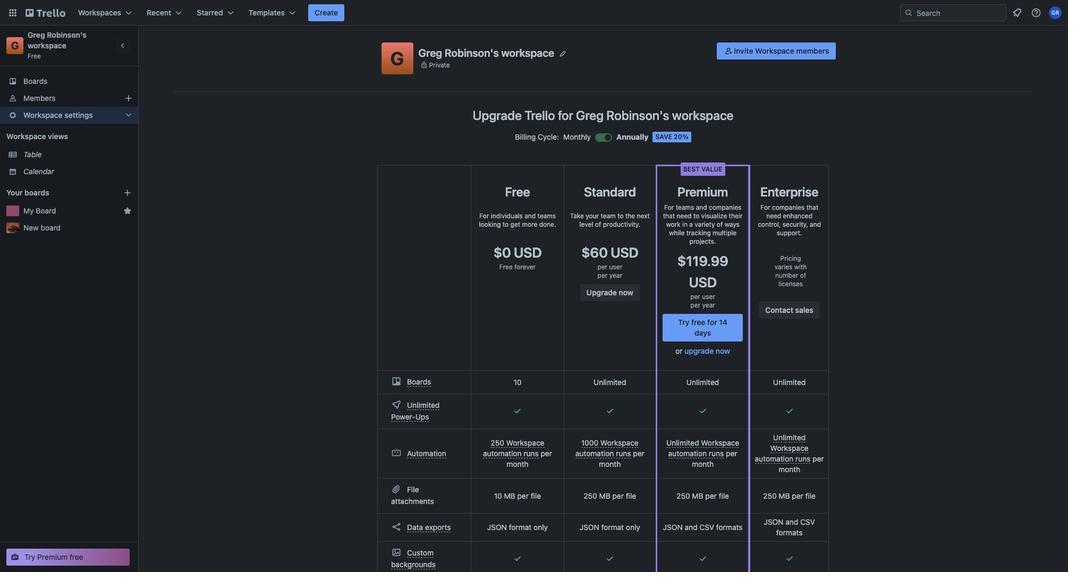 Task type: vqa. For each thing, say whether or not it's contained in the screenshot.
10 corresponding to 10 MB per file
yes



Task type: locate. For each thing, give the bounding box(es) containing it.
for up control,
[[761, 204, 770, 212]]

that up work
[[663, 212, 675, 220]]

usd inside $0 usd free forever
[[514, 244, 542, 260]]

1 horizontal spatial 250 mb per file
[[677, 491, 729, 500]]

cycle
[[538, 132, 557, 141]]

g inside button
[[390, 47, 404, 69]]

upgrade trello for greg robinson's workspace
[[473, 108, 734, 123]]

0 horizontal spatial usd
[[514, 244, 542, 260]]

1 need from the left
[[677, 212, 692, 220]]

1 horizontal spatial of
[[717, 221, 723, 229]]

boards up members
[[23, 77, 47, 86]]

1 horizontal spatial format
[[601, 523, 624, 532]]

month
[[507, 460, 529, 469], [599, 460, 621, 469], [692, 460, 714, 469]]

workspace inside dropdown button
[[23, 111, 63, 120]]

user up upgrade now
[[609, 263, 622, 271]]

upgrade
[[473, 108, 522, 123], [587, 288, 617, 297]]

250 inside '250 workspace automation runs'
[[491, 438, 504, 447]]

now right "upgrade"
[[716, 346, 730, 356]]

user for $60
[[609, 263, 622, 271]]

upgrade inside button
[[587, 288, 617, 297]]

2 250 mb per file from the left
[[677, 491, 729, 500]]

greg up private
[[418, 46, 442, 59]]

0 vertical spatial premium
[[678, 184, 728, 199]]

and
[[696, 204, 707, 212], [525, 212, 536, 220], [810, 221, 821, 229], [786, 518, 798, 527], [685, 523, 697, 532]]

robinson's up annually at top right
[[606, 108, 669, 123]]

per
[[598, 263, 607, 271], [598, 272, 608, 280], [690, 293, 700, 301], [690, 301, 700, 309], [541, 449, 552, 458], [633, 449, 644, 458], [726, 449, 737, 458], [517, 491, 529, 500], [612, 491, 624, 500], [705, 491, 717, 500], [792, 491, 803, 500]]

free down $0
[[499, 263, 513, 271]]

2 horizontal spatial 250 mb per file
[[763, 491, 816, 500]]

0 horizontal spatial to
[[503, 221, 509, 229]]

1 per month from the left
[[507, 449, 552, 469]]

0 horizontal spatial companies
[[709, 204, 741, 212]]

3 mb from the left
[[692, 491, 703, 500]]

1 vertical spatial that
[[663, 212, 675, 220]]

pricing
[[780, 255, 801, 263]]

1 horizontal spatial try
[[678, 318, 689, 327]]

upgrade up "billing"
[[473, 108, 522, 123]]

0 horizontal spatial greg
[[28, 30, 45, 39]]

1 horizontal spatial g
[[390, 47, 404, 69]]

3 month from the left
[[692, 460, 714, 469]]

more
[[522, 221, 537, 229]]

try free for 14 days
[[678, 318, 728, 337]]

2 json format only from the left
[[580, 523, 640, 532]]

members
[[796, 46, 829, 55]]

1 horizontal spatial companies
[[772, 204, 805, 212]]

free inside 'greg robinson's workspace free'
[[28, 52, 41, 60]]

1 horizontal spatial for
[[707, 318, 717, 327]]

try
[[678, 318, 689, 327], [24, 553, 35, 562]]

1 horizontal spatial greg
[[418, 46, 442, 59]]

year up upgrade now
[[609, 272, 622, 280]]

1 vertical spatial try
[[24, 553, 35, 562]]

2 horizontal spatial of
[[800, 272, 806, 280]]

3 file from the left
[[719, 491, 729, 500]]

premium inside button
[[37, 553, 68, 562]]

table link
[[23, 149, 132, 160]]

workspace views
[[6, 132, 68, 141]]

to inside take your team to the next level of productivity.
[[618, 212, 624, 220]]

0 horizontal spatial for
[[479, 212, 489, 220]]

for up work
[[664, 204, 674, 212]]

1 companies from the left
[[709, 204, 741, 212]]

1 horizontal spatial month
[[599, 460, 621, 469]]

usd inside the $60 usd per user per year
[[611, 244, 639, 260]]

1 json format only from the left
[[487, 523, 548, 532]]

user for $119.99
[[702, 293, 715, 301]]

new board
[[23, 223, 61, 232]]

of up multiple
[[717, 221, 723, 229]]

0 horizontal spatial that
[[663, 212, 675, 220]]

to down individuals
[[503, 221, 509, 229]]

1 vertical spatial upgrade
[[587, 288, 617, 297]]

1 horizontal spatial now
[[716, 346, 730, 356]]

0 notifications image
[[1011, 6, 1023, 19]]

for up looking
[[479, 212, 489, 220]]

primary element
[[0, 0, 1068, 26]]

to inside premium for teams and companies that need to visualize their work in a variety of ways while tracking multiple projects.
[[693, 212, 700, 220]]

robinson's up private
[[445, 46, 499, 59]]

0 horizontal spatial of
[[595, 221, 601, 229]]

0 vertical spatial free
[[691, 318, 705, 327]]

free
[[691, 318, 705, 327], [70, 553, 83, 562]]

usd for $0
[[514, 244, 542, 260]]

for
[[558, 108, 573, 123], [707, 318, 717, 327]]

$60
[[581, 244, 608, 260]]

invite workspace members
[[734, 46, 829, 55]]

0 vertical spatial free
[[28, 52, 41, 60]]

1 horizontal spatial 10
[[514, 378, 522, 387]]

0 vertical spatial greg
[[28, 30, 45, 39]]

g link
[[6, 37, 23, 54]]

1 vertical spatial teams
[[538, 212, 556, 220]]

private
[[429, 61, 450, 69]]

g left 'greg robinson's workspace free'
[[11, 39, 19, 52]]

2 mb from the left
[[599, 491, 610, 500]]

companies inside enterprise for companies that need enhanced control, security, and support.
[[772, 204, 805, 212]]

greg for greg robinson's workspace
[[418, 46, 442, 59]]

0 horizontal spatial g
[[11, 39, 19, 52]]

0 vertical spatial teams
[[676, 204, 694, 212]]

0 horizontal spatial teams
[[538, 212, 556, 220]]

2 vertical spatial free
[[499, 263, 513, 271]]

for inside premium for teams and companies that need to visualize their work in a variety of ways while tracking multiple projects.
[[664, 204, 674, 212]]

premium for teams and companies that need to visualize their work in a variety of ways while tracking multiple projects.
[[663, 184, 743, 246]]

next
[[637, 212, 650, 220]]

1 vertical spatial free
[[505, 184, 530, 199]]

0 horizontal spatial try
[[24, 553, 35, 562]]

robinson's down back to home image
[[47, 30, 87, 39]]

projects.
[[690, 238, 716, 246]]

2 horizontal spatial for
[[761, 204, 770, 212]]

number
[[775, 272, 798, 280]]

1 horizontal spatial csv
[[800, 518, 815, 527]]

usd for $60
[[611, 244, 639, 260]]

1 vertical spatial year
[[702, 301, 715, 309]]

free up individuals
[[505, 184, 530, 199]]

free inside $0 usd free forever
[[499, 263, 513, 271]]

g for g button
[[390, 47, 404, 69]]

g left private
[[390, 47, 404, 69]]

of down with
[[800, 272, 806, 280]]

3 250 mb per file from the left
[[763, 491, 816, 500]]

0 horizontal spatial boards
[[23, 77, 47, 86]]

Search field
[[913, 5, 1006, 21]]

upgrade down the $60 usd per user per year
[[587, 288, 617, 297]]

sm image
[[723, 46, 734, 56]]

per month for 250 workspace automation runs
[[507, 449, 552, 469]]

0 vertical spatial boards
[[23, 77, 47, 86]]

companies up their
[[709, 204, 741, 212]]

1 horizontal spatial free
[[691, 318, 705, 327]]

1 vertical spatial robinson's
[[445, 46, 499, 59]]

2 per month from the left
[[599, 449, 644, 469]]

0 horizontal spatial free
[[70, 553, 83, 562]]

0 horizontal spatial for
[[558, 108, 573, 123]]

per month
[[507, 449, 552, 469], [599, 449, 644, 469], [692, 449, 737, 469]]

upgrade for upgrade trello for greg robinson's workspace
[[473, 108, 522, 123]]

1 horizontal spatial boards
[[407, 377, 431, 386]]

board
[[36, 206, 56, 215]]

greg
[[28, 30, 45, 39], [418, 46, 442, 59], [576, 108, 604, 123]]

1 horizontal spatial json format only
[[580, 523, 640, 532]]

0 vertical spatial that
[[807, 204, 818, 212]]

0 horizontal spatial now
[[619, 288, 633, 297]]

create
[[315, 8, 338, 17]]

1 horizontal spatial teams
[[676, 204, 694, 212]]

3 per month from the left
[[692, 449, 737, 469]]

year up try free for 14 days
[[702, 301, 715, 309]]

file
[[531, 491, 541, 500], [626, 491, 636, 500], [719, 491, 729, 500], [805, 491, 816, 500]]

0 horizontal spatial format
[[509, 523, 532, 532]]

1 horizontal spatial premium
[[678, 184, 728, 199]]

year inside the $119.99 usd per user per year
[[702, 301, 715, 309]]

greg down back to home image
[[28, 30, 45, 39]]

0 horizontal spatial need
[[677, 212, 692, 220]]

of inside take your team to the next level of productivity.
[[595, 221, 601, 229]]

10 for 10 mb per file
[[494, 491, 502, 500]]

1 horizontal spatial only
[[626, 523, 640, 532]]

0 vertical spatial user
[[609, 263, 622, 271]]

robinson's
[[47, 30, 87, 39], [445, 46, 499, 59], [606, 108, 669, 123]]

workspace up "20%"
[[672, 108, 734, 123]]

attachments
[[391, 497, 434, 506]]

1 vertical spatial premium
[[37, 553, 68, 562]]

1 vertical spatial free
[[70, 553, 83, 562]]

usd inside the $119.99 usd per user per year
[[689, 274, 717, 290]]

and inside the for individuals and teams looking to get more done.
[[525, 212, 536, 220]]

0 horizontal spatial workspace
[[28, 41, 66, 50]]

user inside the $119.99 usd per user per year
[[702, 293, 715, 301]]

0 horizontal spatial month
[[507, 460, 529, 469]]

workspaces
[[78, 8, 121, 17]]

0 vertical spatial try
[[678, 318, 689, 327]]

upgrade now
[[587, 288, 633, 297]]

2 horizontal spatial month
[[692, 460, 714, 469]]

per month for unlimited workspace automation runs
[[692, 449, 737, 469]]

starred
[[197, 8, 223, 17]]

now down the $60 usd per user per year
[[619, 288, 633, 297]]

for left 14
[[707, 318, 717, 327]]

14
[[719, 318, 728, 327]]

formats
[[716, 523, 743, 532], [776, 528, 803, 537]]

1 horizontal spatial to
[[618, 212, 624, 220]]

workspace for greg robinson's workspace
[[501, 46, 554, 59]]

security,
[[783, 221, 808, 229]]

workspace down primary element
[[501, 46, 554, 59]]

workspace navigation collapse icon image
[[116, 38, 131, 53]]

free
[[28, 52, 41, 60], [505, 184, 530, 199], [499, 263, 513, 271]]

2 horizontal spatial per month
[[692, 449, 737, 469]]

need up in
[[677, 212, 692, 220]]

g for g link
[[11, 39, 19, 52]]

0 vertical spatial now
[[619, 288, 633, 297]]

boards up "unlimited power-ups"
[[407, 377, 431, 386]]

usd down "$119.99"
[[689, 274, 717, 290]]

boards
[[23, 77, 47, 86], [407, 377, 431, 386]]

try for try premium free
[[24, 553, 35, 562]]

monthly
[[563, 132, 591, 141]]

0 vertical spatial upgrade
[[473, 108, 522, 123]]

greg robinson's workspace link
[[28, 30, 89, 50]]

1 format from the left
[[509, 523, 532, 532]]

upgrade now button
[[580, 284, 640, 301]]

2 horizontal spatial to
[[693, 212, 700, 220]]

calendar
[[23, 167, 54, 176]]

0 horizontal spatial user
[[609, 263, 622, 271]]

premium
[[678, 184, 728, 199], [37, 553, 68, 562]]

1 horizontal spatial json and csv formats
[[764, 518, 815, 537]]

year for $60
[[609, 272, 622, 280]]

to up productivity.
[[618, 212, 624, 220]]

of inside premium for teams and companies that need to visualize their work in a variety of ways while tracking multiple projects.
[[717, 221, 723, 229]]

teams up in
[[676, 204, 694, 212]]

for for free
[[707, 318, 717, 327]]

0 horizontal spatial 10
[[494, 491, 502, 500]]

user up try free for 14 days
[[702, 293, 715, 301]]

0 horizontal spatial unlimited workspace automation runs
[[666, 438, 739, 458]]

robinson's inside 'greg robinson's workspace free'
[[47, 30, 87, 39]]

user inside the $60 usd per user per year
[[609, 263, 622, 271]]

try inside try free for 14 days
[[678, 318, 689, 327]]

2 vertical spatial robinson's
[[606, 108, 669, 123]]

1 250 mb per file from the left
[[584, 491, 636, 500]]

or
[[675, 346, 682, 356]]

4 file from the left
[[805, 491, 816, 500]]

team
[[601, 212, 616, 220]]

2 horizontal spatial robinson's
[[606, 108, 669, 123]]

for up the :
[[558, 108, 573, 123]]

workspace settings
[[23, 111, 93, 120]]

year for $119.99
[[702, 301, 715, 309]]

0 vertical spatial robinson's
[[47, 30, 87, 39]]

0 horizontal spatial upgrade
[[473, 108, 522, 123]]

my board
[[23, 206, 56, 215]]

ups
[[415, 412, 429, 421]]

usd down productivity.
[[611, 244, 639, 260]]

1 horizontal spatial user
[[702, 293, 715, 301]]

to up variety
[[693, 212, 700, 220]]

of down your
[[595, 221, 601, 229]]

250 workspace automation runs
[[483, 438, 544, 458]]

automation inside 1000 workspace automation runs
[[575, 449, 614, 458]]

companies up enhanced
[[772, 204, 805, 212]]

workspace right g link
[[28, 41, 66, 50]]

greg up monthly
[[576, 108, 604, 123]]

format
[[509, 523, 532, 532], [601, 523, 624, 532]]

10
[[514, 378, 522, 387], [494, 491, 502, 500]]

the
[[625, 212, 635, 220]]

now
[[619, 288, 633, 297], [716, 346, 730, 356]]

unlimited workspace automation runs
[[755, 433, 811, 463], [666, 438, 739, 458]]

1 horizontal spatial that
[[807, 204, 818, 212]]

1 horizontal spatial robinson's
[[445, 46, 499, 59]]

that
[[807, 204, 818, 212], [663, 212, 675, 220]]

views
[[48, 132, 68, 141]]

need up control,
[[766, 212, 781, 220]]

0 vertical spatial year
[[609, 272, 622, 280]]

workspace
[[755, 46, 794, 55], [23, 111, 63, 120], [6, 132, 46, 141], [506, 438, 544, 447], [600, 438, 639, 447], [701, 438, 739, 447], [770, 444, 809, 453]]

for for trello
[[558, 108, 573, 123]]

to inside the for individuals and teams looking to get more done.
[[503, 221, 509, 229]]

csv
[[800, 518, 815, 527], [700, 523, 714, 532]]

1 month from the left
[[507, 460, 529, 469]]

2 format from the left
[[601, 523, 624, 532]]

month for 250
[[507, 460, 529, 469]]

greg for greg robinson's workspace free
[[28, 30, 45, 39]]

companies inside premium for teams and companies that need to visualize their work in a variety of ways while tracking multiple projects.
[[709, 204, 741, 212]]

billing
[[515, 132, 536, 141]]

automation
[[483, 449, 522, 458], [575, 449, 614, 458], [668, 449, 707, 458], [755, 454, 793, 463]]

1 horizontal spatial workspace
[[501, 46, 554, 59]]

year inside the $60 usd per user per year
[[609, 272, 622, 280]]

2 horizontal spatial usd
[[689, 274, 717, 290]]

1 horizontal spatial need
[[766, 212, 781, 220]]

1 horizontal spatial year
[[702, 301, 715, 309]]

0 vertical spatial 10
[[514, 378, 522, 387]]

usd up forever
[[514, 244, 542, 260]]

get
[[510, 221, 520, 229]]

for inside enterprise for companies that need enhanced control, security, and support.
[[761, 204, 770, 212]]

0 vertical spatial for
[[558, 108, 573, 123]]

4 mb from the left
[[779, 491, 790, 500]]

teams up done.
[[538, 212, 556, 220]]

json format only
[[487, 523, 548, 532], [580, 523, 640, 532]]

2 month from the left
[[599, 460, 621, 469]]

search image
[[904, 9, 913, 17]]

individuals
[[491, 212, 523, 220]]

for inside try free for 14 days
[[707, 318, 717, 327]]

0 horizontal spatial robinson's
[[47, 30, 87, 39]]

forever
[[514, 263, 536, 271]]

month for unlimited
[[692, 460, 714, 469]]

contact sales link
[[759, 302, 820, 319]]

1 vertical spatial for
[[707, 318, 717, 327]]

greg inside 'greg robinson's workspace free'
[[28, 30, 45, 39]]

$0 usd free forever
[[493, 244, 542, 271]]

user
[[609, 263, 622, 271], [702, 293, 715, 301]]

0 horizontal spatial only
[[534, 523, 548, 532]]

workspace inside 'greg robinson's workspace free'
[[28, 41, 66, 50]]

1 horizontal spatial for
[[664, 204, 674, 212]]

1 vertical spatial greg
[[418, 46, 442, 59]]

workspace
[[28, 41, 66, 50], [501, 46, 554, 59], [672, 108, 734, 123]]

that up enhanced
[[807, 204, 818, 212]]

0 horizontal spatial json format only
[[487, 523, 548, 532]]

1 horizontal spatial unlimited workspace automation runs
[[755, 433, 811, 463]]

0 horizontal spatial 250 mb per file
[[584, 491, 636, 500]]

free right g link
[[28, 52, 41, 60]]

starred icon image
[[123, 207, 132, 215]]

2 companies from the left
[[772, 204, 805, 212]]

2 need from the left
[[766, 212, 781, 220]]

for individuals and teams looking to get more done.
[[479, 212, 556, 229]]

while
[[669, 229, 685, 237]]

1 horizontal spatial per month
[[599, 449, 644, 469]]

1 horizontal spatial upgrade
[[587, 288, 617, 297]]



Task type: describe. For each thing, give the bounding box(es) containing it.
upgrade
[[684, 346, 714, 356]]

upgrade now button
[[684, 346, 730, 357]]

workspace inside 1000 workspace automation runs
[[600, 438, 639, 447]]

looking
[[479, 221, 501, 229]]

take your team to the next level of productivity.
[[570, 212, 650, 229]]

board
[[41, 223, 61, 232]]

productivity.
[[603, 221, 640, 229]]

premium inside premium for teams and companies that need to visualize their work in a variety of ways while tracking multiple projects.
[[678, 184, 728, 199]]

runs inside 1000 workspace automation runs
[[616, 449, 631, 458]]

greg robinson (gregrobinson96) image
[[1049, 6, 1062, 19]]

greg robinson's workspace free
[[28, 30, 89, 60]]

1 only from the left
[[534, 523, 548, 532]]

recent
[[147, 8, 171, 17]]

and inside premium for teams and companies that need to visualize their work in a variety of ways while tracking multiple projects.
[[696, 204, 707, 212]]

create button
[[308, 4, 344, 21]]

custom backgrounds
[[391, 548, 436, 569]]

file attachments
[[391, 485, 434, 506]]

month for 1000
[[599, 460, 621, 469]]

that inside enterprise for companies that need enhanced control, security, and support.
[[807, 204, 818, 212]]

greg robinson's workspace
[[418, 46, 554, 59]]

per month for 1000 workspace automation runs
[[599, 449, 644, 469]]

exports
[[425, 523, 451, 532]]

2 file from the left
[[626, 491, 636, 500]]

$60 usd per user per year
[[581, 244, 639, 280]]

their
[[729, 212, 743, 220]]

teams inside the for individuals and teams looking to get more done.
[[538, 212, 556, 220]]

custom
[[407, 548, 434, 557]]

1 vertical spatial now
[[716, 346, 730, 356]]

$0
[[493, 244, 511, 260]]

new board link
[[23, 223, 132, 233]]

my
[[23, 206, 34, 215]]

10 for 10
[[514, 378, 522, 387]]

data exports
[[407, 523, 451, 532]]

recent button
[[140, 4, 188, 21]]

boards link
[[0, 73, 138, 90]]

your boards with 2 items element
[[6, 187, 107, 199]]

workspace settings button
[[0, 107, 138, 124]]

new
[[23, 223, 39, 232]]

with
[[794, 263, 807, 271]]

unlimited power-ups
[[391, 401, 440, 421]]

workspace inside button
[[755, 46, 794, 55]]

$119.99 usd per user per year
[[677, 253, 728, 309]]

table
[[23, 150, 42, 159]]

0 horizontal spatial json and csv formats
[[663, 523, 743, 532]]

try for try free for 14 days
[[678, 318, 689, 327]]

0 horizontal spatial formats
[[716, 523, 743, 532]]

your boards
[[6, 188, 49, 197]]

enterprise for companies that need enhanced control, security, and support.
[[758, 184, 821, 237]]

data
[[407, 523, 423, 532]]

1000
[[581, 438, 598, 447]]

usd for $119.99
[[689, 274, 717, 290]]

members
[[23, 94, 56, 103]]

2 horizontal spatial greg
[[576, 108, 604, 123]]

tracking
[[686, 229, 711, 237]]

2 horizontal spatial workspace
[[672, 108, 734, 123]]

invite
[[734, 46, 753, 55]]

unlimited inside "unlimited power-ups"
[[407, 401, 440, 410]]

visualize
[[701, 212, 727, 220]]

try premium free
[[24, 553, 83, 562]]

open information menu image
[[1031, 7, 1042, 18]]

backgrounds
[[391, 560, 436, 569]]

done.
[[539, 221, 556, 229]]

a
[[689, 221, 693, 229]]

for for enterprise
[[761, 204, 770, 212]]

and inside enterprise for companies that need enhanced control, security, and support.
[[810, 221, 821, 229]]

need inside enterprise for companies that need enhanced control, security, and support.
[[766, 212, 781, 220]]

invite workspace members button
[[717, 43, 836, 60]]

templates
[[249, 8, 285, 17]]

automation
[[407, 449, 446, 458]]

of inside pricing varies with number of licenses
[[800, 272, 806, 280]]

trello
[[525, 108, 555, 123]]

try free for 14 days button
[[663, 314, 743, 342]]

standard
[[584, 184, 636, 199]]

control,
[[758, 221, 781, 229]]

10 mb per file
[[494, 491, 541, 500]]

teams inside premium for teams and companies that need to visualize their work in a variety of ways while tracking multiple projects.
[[676, 204, 694, 212]]

support.
[[777, 229, 802, 237]]

back to home image
[[26, 4, 65, 21]]

or upgrade now
[[675, 346, 730, 356]]

need inside premium for teams and companies that need to visualize their work in a variety of ways while tracking multiple projects.
[[677, 212, 692, 220]]

save
[[655, 133, 672, 141]]

your
[[586, 212, 599, 220]]

boards
[[24, 188, 49, 197]]

free inside try free for 14 days
[[691, 318, 705, 327]]

1 vertical spatial boards
[[407, 377, 431, 386]]

workspace for greg robinson's workspace free
[[28, 41, 66, 50]]

g button
[[381, 43, 413, 74]]

workspaces button
[[72, 4, 138, 21]]

take
[[570, 212, 584, 220]]

varies
[[775, 263, 793, 271]]

my board button
[[23, 206, 119, 216]]

1000 workspace automation runs
[[575, 438, 639, 458]]

enhanced
[[783, 212, 813, 220]]

calendar link
[[23, 166, 132, 177]]

automation inside '250 workspace automation runs'
[[483, 449, 522, 458]]

upgrade for upgrade now
[[587, 288, 617, 297]]

csv inside json and csv formats
[[800, 518, 815, 527]]

members link
[[0, 90, 138, 107]]

enterprise
[[760, 184, 818, 199]]

1 mb from the left
[[504, 491, 515, 500]]

for inside the for individuals and teams looking to get more done.
[[479, 212, 489, 220]]

level
[[580, 221, 593, 229]]

that inside premium for teams and companies that need to visualize their work in a variety of ways while tracking multiple projects.
[[663, 212, 675, 220]]

add board image
[[123, 189, 132, 197]]

20%
[[674, 133, 688, 141]]

robinson's for greg robinson's workspace free
[[47, 30, 87, 39]]

for for premium
[[664, 204, 674, 212]]

2 only from the left
[[626, 523, 640, 532]]

workspace inside '250 workspace automation runs'
[[506, 438, 544, 447]]

templates button
[[242, 4, 302, 21]]

1 horizontal spatial formats
[[776, 528, 803, 537]]

robinson's for greg robinson's workspace
[[445, 46, 499, 59]]

1 file from the left
[[531, 491, 541, 500]]

:
[[557, 132, 559, 141]]

try premium free button
[[6, 549, 130, 566]]

contact sales
[[765, 306, 813, 315]]

billing cycle : monthly
[[515, 132, 591, 141]]

days
[[695, 328, 711, 337]]

0 horizontal spatial csv
[[700, 523, 714, 532]]

runs inside '250 workspace automation runs'
[[524, 449, 539, 458]]

now inside button
[[619, 288, 633, 297]]

settings
[[64, 111, 93, 120]]



